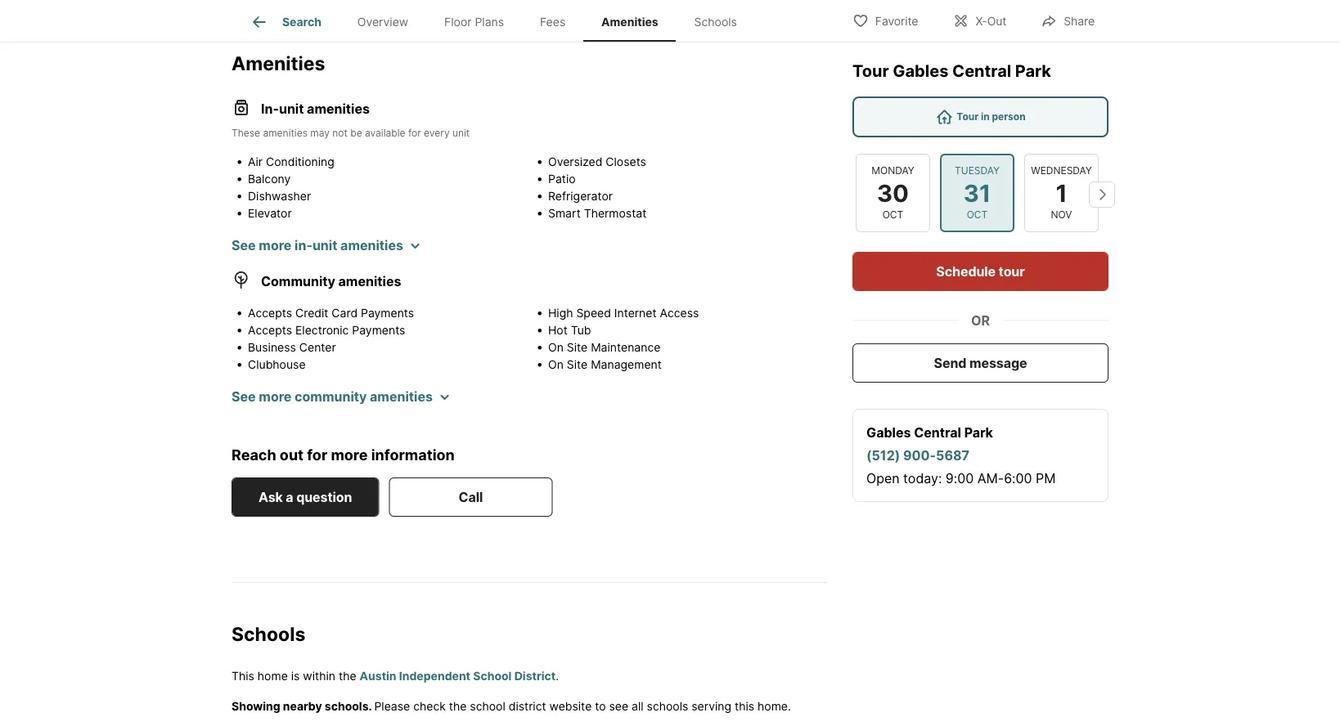 Task type: vqa. For each thing, say whether or not it's contained in the screenshot.


Task type: describe. For each thing, give the bounding box(es) containing it.
oct for 30
[[883, 209, 904, 221]]

out
[[280, 447, 304, 465]]

this home is within the austin independent school district .
[[232, 670, 559, 683]]

tour in person option
[[853, 97, 1109, 137]]

(512)
[[867, 448, 900, 464]]

this
[[735, 700, 755, 714]]

favorite button
[[839, 4, 932, 37]]

card
[[332, 307, 358, 321]]

30
[[877, 179, 909, 207]]

disposal
[[298, 224, 344, 238]]

district
[[509, 700, 546, 714]]

out
[[987, 14, 1007, 28]]

business
[[248, 341, 296, 355]]

oversized closets patio refrigerator smart thermostat
[[548, 155, 647, 221]]

please
[[374, 700, 410, 714]]

9:00
[[946, 470, 974, 486]]

clubhouse
[[248, 358, 306, 372]]

tab list containing search
[[232, 0, 768, 42]]

access inside accepts credit card payments accepts electronic payments business center clubhouse controlled access
[[307, 376, 346, 389]]

schedule tour
[[936, 263, 1025, 279]]

0 vertical spatial for
[[408, 127, 421, 139]]

recreation
[[548, 376, 606, 389]]

reach out for more information
[[232, 447, 455, 465]]

in-
[[295, 238, 313, 254]]

1 accepts from the top
[[248, 307, 292, 321]]

website
[[549, 700, 592, 714]]

wednesday 1 nov
[[1031, 165, 1092, 221]]

2 vertical spatial more
[[331, 447, 368, 465]]

1 horizontal spatial park
[[1015, 61, 1051, 81]]

oct for 31
[[967, 209, 988, 221]]

in-
[[261, 101, 279, 117]]

amenities down in-
[[263, 127, 308, 139]]

showing
[[232, 700, 280, 714]]

thermostat
[[584, 207, 647, 221]]

monday
[[872, 165, 914, 177]]

not
[[332, 127, 348, 139]]

elevator
[[248, 207, 292, 221]]

be
[[350, 127, 362, 139]]

school
[[470, 700, 505, 714]]

900-
[[903, 448, 936, 464]]

tour in person
[[957, 111, 1026, 123]]

tour for tour gables central park
[[853, 61, 889, 81]]

showing nearby schools. please check the school district website to see all schools serving this home.
[[232, 700, 791, 714]]

send message
[[934, 355, 1027, 371]]

search
[[282, 15, 321, 29]]

5687
[[936, 448, 970, 464]]

all
[[632, 700, 644, 714]]

plans
[[475, 15, 504, 29]]

see for see more in-unit amenities
[[232, 238, 256, 254]]

1 vertical spatial the
[[449, 700, 467, 714]]

access inside high speed internet access hot tub on site maintenance on site management recreation room
[[660, 307, 699, 321]]

x-out button
[[939, 4, 1021, 37]]

more for community
[[259, 389, 292, 405]]

.
[[556, 670, 559, 683]]

available
[[365, 127, 406, 139]]

reach
[[232, 447, 276, 465]]

tour gables central park
[[853, 61, 1051, 81]]

floor plans
[[444, 15, 504, 29]]

may
[[310, 127, 330, 139]]

floor plans tab
[[426, 2, 522, 42]]

district
[[514, 670, 556, 683]]

favorite
[[875, 14, 918, 28]]

high speed internet access hot tub on site maintenance on site management recreation room
[[548, 307, 699, 389]]

am-
[[978, 470, 1004, 486]]

austin
[[360, 670, 397, 683]]

amenities inside dropdown button
[[370, 389, 433, 405]]

question
[[296, 490, 352, 506]]

central inside gables central park (512) 900-5687 open today: 9:00 am-6:00 pm
[[914, 425, 961, 441]]

next image
[[1089, 182, 1115, 208]]

smart
[[548, 207, 581, 221]]

call
[[459, 490, 483, 506]]

0 vertical spatial payments
[[361, 307, 414, 321]]

air conditioning balcony dishwasher elevator garbage disposal
[[248, 155, 344, 238]]

monday 30 oct
[[872, 165, 914, 221]]

amenities inside tab
[[601, 15, 658, 29]]

internet
[[614, 307, 657, 321]]

refrigerator
[[548, 190, 613, 204]]

(512) 900-5687 link
[[867, 448, 970, 464]]

share
[[1064, 14, 1095, 28]]

tour
[[999, 263, 1025, 279]]

is
[[291, 670, 300, 683]]

1
[[1056, 179, 1067, 207]]

0 vertical spatial the
[[339, 670, 356, 683]]

see
[[609, 700, 629, 714]]

center
[[299, 341, 336, 355]]

fees tab
[[522, 2, 584, 42]]

floor
[[444, 15, 472, 29]]

school
[[473, 670, 512, 683]]

2 on from the top
[[548, 358, 564, 372]]

balcony
[[248, 173, 291, 187]]

room
[[609, 376, 640, 389]]

tour for tour in person
[[957, 111, 979, 123]]

overview tab
[[339, 2, 426, 42]]

schedule
[[936, 263, 996, 279]]

in-unit amenities
[[261, 101, 370, 117]]

maintenance
[[591, 341, 661, 355]]

today:
[[903, 470, 942, 486]]

nov
[[1051, 209, 1072, 221]]

call button
[[389, 478, 553, 518]]



Task type: locate. For each thing, give the bounding box(es) containing it.
pm
[[1036, 470, 1056, 486]]

1 vertical spatial site
[[567, 358, 588, 372]]

0 horizontal spatial oct
[[883, 209, 904, 221]]

schedule tour button
[[853, 252, 1109, 291]]

see more community amenities button
[[232, 388, 449, 407]]

central
[[952, 61, 1012, 81], [914, 425, 961, 441]]

1 vertical spatial see
[[232, 389, 256, 405]]

send
[[934, 355, 967, 371]]

tour in person list box
[[853, 97, 1109, 137]]

1 vertical spatial amenities
[[232, 52, 325, 75]]

hot
[[548, 324, 568, 338]]

amenities inside dropdown button
[[340, 238, 403, 254]]

2 accepts from the top
[[248, 324, 292, 338]]

park up person
[[1015, 61, 1051, 81]]

1 vertical spatial park
[[964, 425, 993, 441]]

community
[[261, 274, 335, 290]]

check
[[413, 700, 446, 714]]

1 horizontal spatial tour
[[957, 111, 979, 123]]

payments
[[361, 307, 414, 321], [352, 324, 405, 338]]

1 oct from the left
[[883, 209, 904, 221]]

send message button
[[853, 344, 1109, 383]]

0 horizontal spatial tour
[[853, 61, 889, 81]]

independent
[[399, 670, 471, 683]]

x-out
[[976, 14, 1007, 28]]

central up in
[[952, 61, 1012, 81]]

0 horizontal spatial for
[[307, 447, 327, 465]]

access right internet
[[660, 307, 699, 321]]

on up recreation
[[548, 358, 564, 372]]

search link
[[250, 12, 321, 32]]

overview
[[357, 15, 408, 29]]

1 horizontal spatial amenities
[[601, 15, 658, 29]]

in
[[981, 111, 990, 123]]

1 vertical spatial central
[[914, 425, 961, 441]]

tour
[[853, 61, 889, 81], [957, 111, 979, 123]]

site
[[567, 341, 588, 355], [567, 358, 588, 372]]

1 vertical spatial on
[[548, 358, 564, 372]]

gables inside gables central park (512) 900-5687 open today: 9:00 am-6:00 pm
[[867, 425, 911, 441]]

ask a question
[[259, 490, 352, 506]]

more for in-
[[259, 238, 292, 254]]

0 vertical spatial tour
[[853, 61, 889, 81]]

on down hot
[[548, 341, 564, 355]]

2 see from the top
[[232, 389, 256, 405]]

1 vertical spatial accepts
[[248, 324, 292, 338]]

see down clubhouse
[[232, 389, 256, 405]]

for left every
[[408, 127, 421, 139]]

more left in-
[[259, 238, 292, 254]]

more inside dropdown button
[[259, 389, 292, 405]]

1 horizontal spatial schools
[[694, 15, 737, 29]]

gables down favorite
[[893, 61, 949, 81]]

2 site from the top
[[567, 358, 588, 372]]

electronic
[[295, 324, 349, 338]]

0 horizontal spatial access
[[307, 376, 346, 389]]

nearby
[[283, 700, 322, 714]]

tub
[[571, 324, 591, 338]]

these amenities may not be available for every unit
[[232, 127, 470, 139]]

wednesday
[[1031, 165, 1092, 177]]

see inside dropdown button
[[232, 389, 256, 405]]

closets
[[606, 155, 646, 169]]

0 vertical spatial unit
[[279, 101, 304, 117]]

see down elevator
[[232, 238, 256, 254]]

0 vertical spatial site
[[567, 341, 588, 355]]

tour down the favorite button
[[853, 61, 889, 81]]

fees
[[540, 15, 566, 29]]

speed
[[576, 307, 611, 321]]

see more in-unit amenities button
[[232, 236, 420, 256]]

1 vertical spatial tour
[[957, 111, 979, 123]]

amenities right the fees
[[601, 15, 658, 29]]

0 vertical spatial more
[[259, 238, 292, 254]]

see for see more community amenities
[[232, 389, 256, 405]]

more up the question
[[331, 447, 368, 465]]

oct inside monday 30 oct
[[883, 209, 904, 221]]

information
[[371, 447, 455, 465]]

tuesday
[[955, 165, 1000, 177]]

0 vertical spatial see
[[232, 238, 256, 254]]

1 vertical spatial access
[[307, 376, 346, 389]]

2 vertical spatial unit
[[312, 238, 337, 254]]

1 horizontal spatial oct
[[967, 209, 988, 221]]

more down clubhouse
[[259, 389, 292, 405]]

oct
[[883, 209, 904, 221], [967, 209, 988, 221]]

tab list
[[232, 0, 768, 42]]

schools
[[647, 700, 688, 714]]

for right out
[[307, 447, 327, 465]]

amenities up "card"
[[338, 274, 401, 290]]

gables central park (512) 900-5687 open today: 9:00 am-6:00 pm
[[867, 425, 1056, 486]]

0 horizontal spatial amenities
[[232, 52, 325, 75]]

amenities down search link
[[232, 52, 325, 75]]

ask a question button
[[232, 478, 379, 518]]

see more community amenities
[[232, 389, 433, 405]]

payments right "card"
[[361, 307, 414, 321]]

accepts
[[248, 307, 292, 321], [248, 324, 292, 338]]

0 horizontal spatial unit
[[279, 101, 304, 117]]

tour inside option
[[957, 111, 979, 123]]

credit
[[295, 307, 328, 321]]

0 vertical spatial gables
[[893, 61, 949, 81]]

0 horizontal spatial park
[[964, 425, 993, 441]]

2 oct from the left
[[967, 209, 988, 221]]

1 vertical spatial more
[[259, 389, 292, 405]]

ask
[[259, 490, 283, 506]]

0 vertical spatial amenities
[[601, 15, 658, 29]]

every
[[424, 127, 450, 139]]

1 vertical spatial gables
[[867, 425, 911, 441]]

0 vertical spatial access
[[660, 307, 699, 321]]

1 site from the top
[[567, 341, 588, 355]]

1 vertical spatial schools
[[232, 623, 305, 646]]

1 vertical spatial unit
[[452, 127, 470, 139]]

oct down 31
[[967, 209, 988, 221]]

accepts credit card payments accepts electronic payments business center clubhouse controlled access
[[248, 307, 414, 389]]

2 horizontal spatial unit
[[452, 127, 470, 139]]

park inside gables central park (512) 900-5687 open today: 9:00 am-6:00 pm
[[964, 425, 993, 441]]

0 vertical spatial accepts
[[248, 307, 292, 321]]

this
[[232, 670, 254, 683]]

gables up (512)
[[867, 425, 911, 441]]

site down tub
[[567, 341, 588, 355]]

controlled
[[248, 376, 304, 389]]

0 vertical spatial park
[[1015, 61, 1051, 81]]

high
[[548, 307, 573, 321]]

oct down the 30
[[883, 209, 904, 221]]

park up 5687
[[964, 425, 993, 441]]

more
[[259, 238, 292, 254], [259, 389, 292, 405], [331, 447, 368, 465]]

1 horizontal spatial unit
[[312, 238, 337, 254]]

0 horizontal spatial schools
[[232, 623, 305, 646]]

austin independent school district link
[[360, 670, 556, 683]]

unit up conditioning
[[279, 101, 304, 117]]

schools tab
[[676, 2, 755, 42]]

central up 5687
[[914, 425, 961, 441]]

the right within at left bottom
[[339, 670, 356, 683]]

unit right every
[[452, 127, 470, 139]]

see inside dropdown button
[[232, 238, 256, 254]]

within
[[303, 670, 336, 683]]

unit inside see more in-unit amenities dropdown button
[[312, 238, 337, 254]]

0 vertical spatial central
[[952, 61, 1012, 81]]

6:00
[[1004, 470, 1032, 486]]

unit
[[279, 101, 304, 117], [452, 127, 470, 139], [312, 238, 337, 254]]

call link
[[389, 478, 553, 518]]

message
[[970, 355, 1027, 371]]

0 horizontal spatial the
[[339, 670, 356, 683]]

schools
[[694, 15, 737, 29], [232, 623, 305, 646]]

0 vertical spatial schools
[[694, 15, 737, 29]]

1 vertical spatial for
[[307, 447, 327, 465]]

access
[[660, 307, 699, 321], [307, 376, 346, 389]]

patio
[[548, 173, 576, 187]]

site up recreation
[[567, 358, 588, 372]]

a
[[286, 490, 293, 506]]

tour left in
[[957, 111, 979, 123]]

1 vertical spatial payments
[[352, 324, 405, 338]]

on
[[548, 341, 564, 355], [548, 358, 564, 372]]

amenities up "information"
[[370, 389, 433, 405]]

amenities up community amenities
[[340, 238, 403, 254]]

1 see from the top
[[232, 238, 256, 254]]

1 horizontal spatial the
[[449, 700, 467, 714]]

1 horizontal spatial access
[[660, 307, 699, 321]]

amenities up not
[[307, 101, 370, 117]]

0 vertical spatial on
[[548, 341, 564, 355]]

oct inside tuesday 31 oct
[[967, 209, 988, 221]]

unit up community amenities
[[312, 238, 337, 254]]

to
[[595, 700, 606, 714]]

home
[[258, 670, 288, 683]]

see more in-unit amenities
[[232, 238, 403, 254]]

x-
[[976, 14, 987, 28]]

dishwasher
[[248, 190, 311, 204]]

share button
[[1027, 4, 1109, 37]]

person
[[992, 111, 1026, 123]]

amenities tab
[[584, 2, 676, 42]]

1 horizontal spatial for
[[408, 127, 421, 139]]

more inside dropdown button
[[259, 238, 292, 254]]

the right the check
[[449, 700, 467, 714]]

payments down "card"
[[352, 324, 405, 338]]

tuesday 31 oct
[[955, 165, 1000, 221]]

conditioning
[[266, 155, 334, 169]]

air
[[248, 155, 263, 169]]

1 on from the top
[[548, 341, 564, 355]]

schools inside tab
[[694, 15, 737, 29]]

amenities
[[307, 101, 370, 117], [263, 127, 308, 139], [340, 238, 403, 254], [338, 274, 401, 290], [370, 389, 433, 405]]

open
[[867, 470, 900, 486]]

community
[[295, 389, 367, 405]]

access down center
[[307, 376, 346, 389]]



